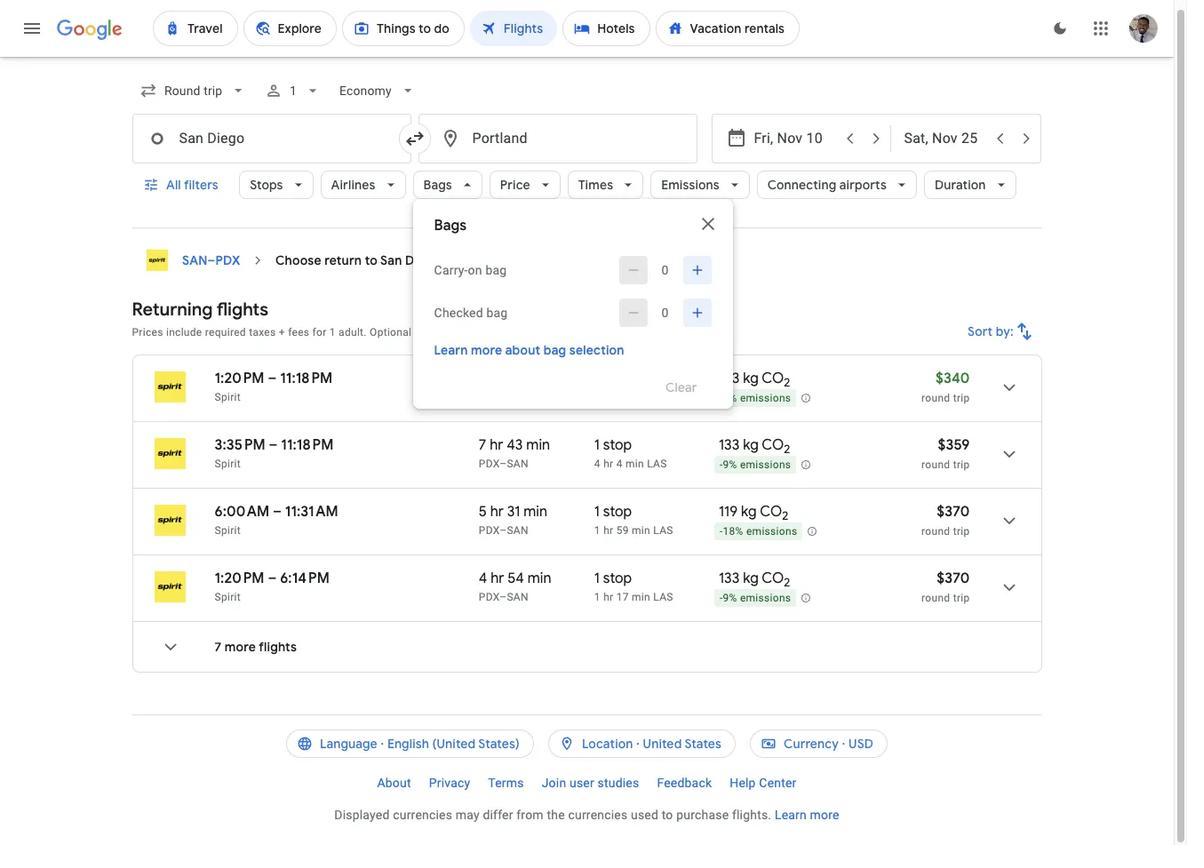 Task type: vqa. For each thing, say whether or not it's contained in the screenshot.


Task type: locate. For each thing, give the bounding box(es) containing it.
$340
[[936, 370, 970, 388]]

Departure time: 1:20 PM. text field
[[215, 570, 265, 588]]

min right 59 at the bottom right of the page
[[632, 525, 651, 537]]

0 horizontal spatial currencies
[[393, 808, 453, 822]]

2 vertical spatial more
[[810, 808, 840, 822]]

2 spirit from the top
[[215, 458, 241, 470]]

total duration 5 hr 31 min. element
[[479, 503, 595, 524]]

to left san
[[365, 252, 378, 268]]

3 - from the top
[[720, 526, 723, 538]]

bags
[[424, 177, 452, 193], [434, 217, 467, 235]]

bag inside returning flights main content
[[479, 326, 497, 339]]

1 stop 4 hr 4 min las
[[595, 437, 667, 470]]

spirit down "departure time: 6:00 am." text field
[[215, 525, 241, 537]]

3 133 kg co 2 from the top
[[719, 570, 791, 590]]

– inside 4 hr 54 min pdx – san
[[500, 591, 507, 604]]

3 1 stop flight. element from the top
[[595, 570, 632, 590]]

2 vertical spatial 133
[[719, 570, 740, 588]]

1 vertical spatial 9%
[[723, 459, 738, 471]]

hr inside 1 stop 4 hr 4 min las
[[604, 458, 614, 470]]

0 vertical spatial bags
[[424, 177, 452, 193]]

learn more about bag selection link
[[434, 342, 625, 358]]

min right 17
[[632, 591, 651, 604]]

pdx inside 5 hr 31 min pdx – san
[[479, 525, 500, 537]]

pdx down 5
[[479, 525, 500, 537]]

round for 4 hr 54 min
[[922, 592, 951, 605]]

las inside 1 stop 1 hr 17 min las
[[654, 591, 674, 604]]

round inside $359 round trip
[[922, 459, 951, 471]]

1 1 stop flight. element from the top
[[595, 437, 632, 457]]

0 vertical spatial stop
[[603, 437, 632, 454]]

1 vertical spatial to
[[662, 808, 673, 822]]

2 133 from the top
[[719, 437, 740, 454]]

- for 5 hr 31 min
[[720, 526, 723, 538]]

1
[[290, 84, 297, 98], [330, 326, 336, 339], [595, 437, 600, 454], [595, 503, 600, 521], [595, 525, 601, 537], [595, 570, 600, 588], [595, 591, 601, 604]]

flights up 'required'
[[217, 299, 269, 321]]

co
[[762, 370, 784, 388], [762, 437, 784, 454], [760, 503, 783, 521], [762, 570, 784, 588]]

hr left the 54
[[491, 570, 504, 588]]

stop for 4 hr 54 min
[[603, 570, 632, 588]]

differ
[[483, 808, 514, 822]]

used
[[631, 808, 659, 822]]

hr left 43
[[490, 437, 504, 454]]

7
[[479, 437, 487, 454], [215, 639, 222, 655]]

main menu image
[[21, 18, 43, 39]]

2 for 4 hr 54 min
[[784, 575, 791, 590]]

2 $370 round trip from the top
[[922, 570, 970, 605]]

$370 round trip left flight details. leaves portland international airport at 1:20 pm on saturday, november 25 and arrives at san diego international airport at 6:14 pm on saturday, november 25. icon
[[922, 570, 970, 605]]

may left the "differ"
[[456, 808, 480, 822]]

trip
[[954, 392, 970, 405], [954, 459, 970, 471], [954, 525, 970, 538], [954, 592, 970, 605]]

7 right 7 more flights icon
[[215, 639, 222, 655]]

0 vertical spatial to
[[365, 252, 378, 268]]

co inside 119 kg co 2
[[760, 503, 783, 521]]

adult.
[[339, 326, 367, 339]]

1 currencies from the left
[[393, 808, 453, 822]]

$370 left flight details. leaves portland international airport at 6:00 am on saturday, november 25 and arrives at san diego international airport at 11:31 am on saturday, november 25. "image"
[[937, 503, 970, 521]]

pdx up returning flights
[[215, 252, 240, 268]]

english
[[388, 736, 430, 752]]

currencies down privacy
[[393, 808, 453, 822]]

– inside 5 hr 31 min pdx – san
[[500, 525, 507, 537]]

2 vertical spatial 9%
[[723, 592, 738, 605]]

2 stop from the top
[[603, 503, 632, 521]]

1 0 from the top
[[662, 263, 669, 277]]

3 round from the top
[[922, 525, 951, 538]]

pdx inside 7 hr 43 min pdx – san
[[479, 458, 500, 470]]

1 vertical spatial may
[[456, 808, 480, 822]]

stop up layover (1 of 1) is a 4 hr 4 min layover at harry reid international airport in las vegas. "element"
[[603, 437, 632, 454]]

about
[[506, 342, 541, 358]]

pdx for 11:18 pm
[[479, 458, 500, 470]]

0 horizontal spatial fees
[[288, 326, 310, 339]]

1 horizontal spatial currencies
[[568, 808, 628, 822]]

total duration 7 hr 43 min. element
[[479, 437, 595, 457]]

11:18 pm down for
[[280, 370, 333, 388]]

1 9% from the top
[[723, 392, 738, 405]]

airports
[[840, 177, 887, 193]]

stops button
[[239, 164, 313, 206]]

Arrival time: 6:14 PM. text field
[[280, 570, 330, 588]]

1:20 pm for 11:18 pm
[[215, 370, 265, 388]]

round for 7 hr 43 min
[[922, 459, 951, 471]]

pdx inside 4 hr 54 min pdx – san
[[479, 591, 500, 604]]

1 stop 1 hr 59 min las
[[595, 503, 674, 537]]

pdx up 5
[[479, 458, 500, 470]]

total duration 4 hr 54 min. element
[[479, 570, 595, 590]]

3 9% from the top
[[723, 592, 738, 605]]

4 round from the top
[[922, 592, 951, 605]]

7 inside 7 hr 43 min pdx – san
[[479, 437, 487, 454]]

min
[[527, 437, 550, 454], [626, 458, 644, 470], [524, 503, 548, 521], [632, 525, 651, 537], [528, 570, 552, 588], [632, 591, 651, 604]]

stop inside 1 stop 4 hr 4 min las
[[603, 437, 632, 454]]

1:20 pm inside 1:20 pm – 11:18 pm spirit
[[215, 370, 265, 388]]

4
[[595, 458, 601, 470], [617, 458, 623, 470], [479, 570, 488, 588]]

1 horizontal spatial more
[[471, 342, 502, 358]]

learn down and
[[434, 342, 468, 358]]

– inside 1:20 pm – 6:14 pm spirit
[[268, 570, 277, 588]]

stop for 5 hr 31 min
[[603, 503, 632, 521]]

2 -9% emissions from the top
[[720, 459, 792, 471]]

7 left 43
[[479, 437, 487, 454]]

1 horizontal spatial learn
[[775, 808, 807, 822]]

11:18 pm down arrival time: 11:18 pm. text box
[[281, 437, 334, 454]]

san down 43
[[507, 458, 529, 470]]

spirit for 7 hr 43 min
[[215, 458, 241, 470]]

hr inside 7 hr 43 min pdx – san
[[490, 437, 504, 454]]

emissions for 7 hr 43 min
[[740, 459, 792, 471]]

bag right and
[[479, 326, 497, 339]]

1 stop from the top
[[603, 437, 632, 454]]

trip down 359 us dollars text field
[[954, 459, 970, 471]]

0 vertical spatial 1 stop flight. element
[[595, 437, 632, 457]]

133 for 7 hr 43 min
[[719, 437, 740, 454]]

stop inside 1 stop 1 hr 59 min las
[[603, 503, 632, 521]]

round down 359 us dollars text field
[[922, 459, 951, 471]]

4 spirit from the top
[[215, 591, 241, 604]]

133 kg co 2
[[719, 370, 791, 390], [719, 437, 791, 457], [719, 570, 791, 590]]

returning
[[132, 299, 213, 321]]

leaves portland international airport at 1:20 pm on saturday, november 25 and arrives at san diego international airport at 11:18 pm on saturday, november 25. element
[[215, 370, 333, 388]]

more down and
[[471, 342, 502, 358]]

more for flights
[[225, 639, 256, 655]]

sort by: button
[[961, 310, 1042, 353]]

2 for 5 hr 31 min
[[783, 509, 789, 524]]

54
[[508, 570, 524, 588]]

Arrival time: 11:18 PM. text field
[[281, 437, 334, 454]]

trip down 370 us dollars text box
[[954, 592, 970, 605]]

currencies
[[393, 808, 453, 822], [568, 808, 628, 822]]

round inside $340 round trip
[[922, 392, 951, 405]]

370 US dollars text field
[[937, 503, 970, 521]]

2 inside 119 kg co 2
[[783, 509, 789, 524]]

1 vertical spatial 133 kg co 2
[[719, 437, 791, 457]]

11:18 pm inside 3:35 pm – 11:18 pm spirit
[[281, 437, 334, 454]]

1 trip from the top
[[954, 392, 970, 405]]

1 stop flight. element for 4 hr 54 min
[[595, 570, 632, 590]]

1:20 pm left 6:14 pm text field
[[215, 570, 265, 588]]

spirit
[[215, 391, 241, 404], [215, 458, 241, 470], [215, 525, 241, 537], [215, 591, 241, 604]]

0 horizontal spatial 7
[[215, 639, 222, 655]]

1 vertical spatial 133
[[719, 437, 740, 454]]

las inside 1 stop 1 hr 59 min las
[[654, 525, 674, 537]]

4 - from the top
[[720, 592, 723, 605]]

– down 43
[[500, 458, 507, 470]]

min right 31
[[524, 503, 548, 521]]

1 vertical spatial 0
[[662, 306, 669, 320]]

0 for checked bag
[[662, 306, 669, 320]]

$370 round trip
[[922, 503, 970, 538], [922, 570, 970, 605]]

2 vertical spatial 1 stop flight. element
[[595, 570, 632, 590]]

4 down total duration 7 hr 43 min. element on the bottom
[[595, 458, 601, 470]]

1 vertical spatial 1:20 pm
[[215, 570, 265, 588]]

las inside 1 stop 4 hr 4 min las
[[647, 458, 667, 470]]

checked
[[434, 306, 483, 320]]

1 inside popup button
[[290, 84, 297, 98]]

1 horizontal spatial 7
[[479, 437, 487, 454]]

fees right +
[[288, 326, 310, 339]]

119 kg co 2
[[719, 503, 789, 524]]

2 133 kg co 2 from the top
[[719, 437, 791, 457]]

18%
[[723, 526, 744, 538]]

11:31 am
[[285, 503, 338, 521]]

3 133 from the top
[[719, 570, 740, 588]]

1 spirit from the top
[[215, 391, 241, 404]]

1 vertical spatial 11:18 pm
[[281, 437, 334, 454]]

– inside 7 hr 43 min pdx – san
[[500, 458, 507, 470]]

1 horizontal spatial may
[[525, 326, 546, 339]]

$370 round trip up 370 us dollars text box
[[922, 503, 970, 538]]

6:00 am
[[215, 503, 270, 521]]

currencies down join user studies link
[[568, 808, 628, 822]]

4 trip from the top
[[954, 592, 970, 605]]

– left 11:31 am "text box"
[[273, 503, 282, 521]]

1 vertical spatial 1 stop flight. element
[[595, 503, 632, 524]]

spirit down departure time: 1:20 pm. text field
[[215, 391, 241, 404]]

united
[[643, 736, 682, 752]]

hr right 5
[[490, 503, 504, 521]]

0 vertical spatial 9%
[[723, 392, 738, 405]]

more inside returning flights main content
[[225, 639, 256, 655]]

learn down center
[[775, 808, 807, 822]]

usd
[[849, 736, 874, 752]]

leaves portland international airport at 6:00 am on saturday, november 25 and arrives at san diego international airport at 11:31 am on saturday, november 25. element
[[215, 503, 338, 521]]

round for 5 hr 31 min
[[922, 525, 951, 538]]

more down currency
[[810, 808, 840, 822]]

swap origin and destination. image
[[404, 128, 425, 149]]

0 vertical spatial learn
[[434, 342, 468, 358]]

2 trip from the top
[[954, 459, 970, 471]]

0 horizontal spatial may
[[456, 808, 480, 822]]

0 horizontal spatial learn
[[434, 342, 468, 358]]

- for 4 hr 54 min
[[720, 592, 723, 605]]

3 stop from the top
[[603, 570, 632, 588]]

las up 1 stop 1 hr 59 min las
[[647, 458, 667, 470]]

6:00 am – 11:31 am spirit
[[215, 503, 338, 537]]

carry-on bag
[[434, 263, 507, 277]]

- for 7 hr 43 min
[[720, 459, 723, 471]]

1 vertical spatial 7
[[215, 639, 222, 655]]

learn inside search field
[[434, 342, 468, 358]]

0 vertical spatial $370
[[937, 503, 970, 521]]

340 US dollars text field
[[936, 370, 970, 388]]

1 stop flight. element
[[595, 437, 632, 457], [595, 503, 632, 524], [595, 570, 632, 590]]

1 $370 from the top
[[937, 503, 970, 521]]

min inside 1 stop 1 hr 17 min las
[[632, 591, 651, 604]]

san down the 54
[[507, 591, 529, 604]]

stop up 59 at the bottom right of the page
[[603, 503, 632, 521]]

Departure time: 3:35 PM. text field
[[215, 437, 266, 454]]

las right 17
[[654, 591, 674, 604]]

1 - from the top
[[720, 392, 723, 405]]

9%
[[723, 392, 738, 405], [723, 459, 738, 471], [723, 592, 738, 605]]

spirit down 1:20 pm text box
[[215, 591, 241, 604]]

0 vertical spatial 133 kg co 2
[[719, 370, 791, 390]]

san down 31
[[507, 525, 529, 537]]

spirit down 3:35 pm at bottom left
[[215, 458, 241, 470]]

1 stop flight. element for 7 hr 43 min
[[595, 437, 632, 457]]

$370 round trip for 119
[[922, 503, 970, 538]]

– down total duration 5 hr 31 min. element
[[500, 525, 507, 537]]

0 horizontal spatial to
[[365, 252, 378, 268]]

spirit inside 6:00 am – 11:31 am spirit
[[215, 525, 241, 537]]

None text field
[[132, 114, 411, 164], [418, 114, 697, 164], [132, 114, 411, 164], [418, 114, 697, 164]]

$370 round trip for 133
[[922, 570, 970, 605]]

trip down $370 text box
[[954, 525, 970, 538]]

bags down bags popup button
[[434, 217, 467, 235]]

1:20 pm
[[215, 370, 265, 388], [215, 570, 265, 588]]

2 vertical spatial -9% emissions
[[720, 592, 792, 605]]

required
[[205, 326, 246, 339]]

43
[[507, 437, 523, 454]]

pdx
[[215, 252, 240, 268], [479, 458, 500, 470], [479, 525, 500, 537], [479, 591, 500, 604]]

terms
[[488, 776, 524, 790]]

user
[[570, 776, 595, 790]]

las for 4 hr 54 min
[[654, 591, 674, 604]]

2 9% from the top
[[723, 459, 738, 471]]

kg
[[743, 370, 759, 388], [743, 437, 759, 454], [741, 503, 757, 521], [743, 570, 759, 588]]

None search field
[[132, 69, 1042, 409]]

1 vertical spatial stop
[[603, 503, 632, 521]]

1 round from the top
[[922, 392, 951, 405]]

charges
[[415, 326, 454, 339]]

4 up 1 stop 1 hr 59 min las
[[617, 458, 623, 470]]

min right 43
[[527, 437, 550, 454]]

round down $340 'text box'
[[922, 392, 951, 405]]

– inside 6:00 am – 11:31 am spirit
[[273, 503, 282, 521]]

2 round from the top
[[922, 459, 951, 471]]

7 more flights
[[215, 639, 297, 655]]

leaves portland international airport at 3:35 pm on saturday, november 25 and arrives at san diego international airport at 11:18 pm on saturday, november 25. element
[[215, 437, 334, 454]]

None field
[[132, 75, 254, 107], [332, 75, 424, 107], [132, 75, 254, 107], [332, 75, 424, 107]]

min up 1 stop 1 hr 59 min las
[[626, 458, 644, 470]]

1 vertical spatial more
[[225, 639, 256, 655]]

stop inside 1 stop 1 hr 17 min las
[[603, 570, 632, 588]]

bag right the checked at the left of the page
[[487, 306, 508, 320]]

hr left 59 at the bottom right of the page
[[604, 525, 614, 537]]

stops
[[250, 177, 283, 193]]

– left 6:14 pm text field
[[268, 570, 277, 588]]

to right used
[[662, 808, 673, 822]]

las right 59 at the bottom right of the page
[[654, 525, 674, 537]]

2 0 from the top
[[662, 306, 669, 320]]

0 horizontal spatial more
[[225, 639, 256, 655]]

spirit inside 1:20 pm – 6:14 pm spirit
[[215, 591, 241, 604]]

flights down 1:20 pm – 6:14 pm spirit
[[259, 639, 297, 655]]

times button
[[568, 164, 644, 206]]

round down 370 us dollars text box
[[922, 592, 951, 605]]

– right 3:35 pm at bottom left
[[269, 437, 278, 454]]

trip inside $359 round trip
[[954, 459, 970, 471]]

hr inside 5 hr 31 min pdx – san
[[490, 503, 504, 521]]

4 left the 54
[[479, 570, 488, 588]]

1 stop flight. element up 59 at the bottom right of the page
[[595, 503, 632, 524]]

0 for carry-on bag
[[662, 263, 669, 277]]

– down 'total duration 4 hr 54 min.' element
[[500, 591, 507, 604]]

1:20 pm inside 1:20 pm – 6:14 pm spirit
[[215, 570, 265, 588]]

3 spirit from the top
[[215, 525, 241, 537]]

trip for 5 hr 31 min
[[954, 525, 970, 538]]

may up 'learn more about bag selection' link
[[525, 326, 546, 339]]

5 hr 31 min pdx – san
[[479, 503, 548, 537]]

bag
[[486, 263, 507, 277], [487, 306, 508, 320], [479, 326, 497, 339], [544, 342, 567, 358]]

more inside search field
[[471, 342, 502, 358]]

currency
[[784, 736, 839, 752]]

las up 1 stop 4 hr 4 min las
[[654, 391, 674, 404]]

spirit inside 3:35 pm – 11:18 pm spirit
[[215, 458, 241, 470]]

san inside 4 hr 54 min pdx – san
[[507, 591, 529, 604]]

2 vertical spatial stop
[[603, 570, 632, 588]]

0 vertical spatial 1:20 pm
[[215, 370, 265, 388]]

taxes
[[249, 326, 276, 339]]

7 for more
[[215, 639, 222, 655]]

2 $370 from the top
[[937, 570, 970, 588]]

san inside 5 hr 31 min pdx – san
[[507, 525, 529, 537]]

1:20 pm down 'required'
[[215, 370, 265, 388]]

hr up 1 stop 1 hr 59 min las
[[604, 458, 614, 470]]

fees up about
[[500, 326, 522, 339]]

all filters button
[[132, 164, 232, 206]]

prices
[[132, 326, 163, 339]]

flight details. leaves portland international airport at 3:35 pm on saturday, november 25 and arrives at san diego international airport at 11:18 pm on saturday, november 25. image
[[988, 433, 1031, 476]]

round down $370 text box
[[922, 525, 951, 538]]

hr left 17
[[604, 591, 614, 604]]

0 vertical spatial -9% emissions
[[720, 392, 792, 405]]

help
[[730, 776, 756, 790]]

3 -9% emissions from the top
[[720, 592, 792, 605]]

min inside 4 hr 54 min pdx – san
[[528, 570, 552, 588]]

las
[[654, 391, 674, 404], [647, 458, 667, 470], [654, 525, 674, 537], [654, 591, 674, 604]]

0 vertical spatial 11:18 pm
[[280, 370, 333, 388]]

change appearance image
[[1039, 7, 1082, 50]]

0 vertical spatial 7
[[479, 437, 487, 454]]

0 vertical spatial flights
[[217, 299, 269, 321]]

join user studies
[[542, 776, 640, 790]]

-9% emissions for $370
[[720, 592, 792, 605]]

1 vertical spatial flights
[[259, 639, 297, 655]]

1 $370 round trip from the top
[[922, 503, 970, 538]]

1 stop flight. element up 17
[[595, 570, 632, 590]]

3 trip from the top
[[954, 525, 970, 538]]

$370
[[937, 503, 970, 521], [937, 570, 970, 588]]

0 vertical spatial more
[[471, 342, 502, 358]]

0 vertical spatial 133
[[719, 370, 740, 388]]

bag down apply.
[[544, 342, 567, 358]]

0 vertical spatial $370 round trip
[[922, 503, 970, 538]]

pdx down 'total duration 4 hr 54 min.' element
[[479, 591, 500, 604]]

2 - from the top
[[720, 459, 723, 471]]

2 vertical spatial 133 kg co 2
[[719, 570, 791, 590]]

1 stop 1 hr 17 min las
[[595, 570, 674, 604]]

1 horizontal spatial fees
[[500, 326, 522, 339]]

san inside 7 hr 43 min pdx – san
[[507, 458, 529, 470]]

layover (1 of 1) is a 1 hr 17 min layover at harry reid international airport in las vegas. element
[[595, 590, 710, 605]]

trip inside $340 round trip
[[954, 392, 970, 405]]

0 vertical spatial 0
[[662, 263, 669, 277]]

0 vertical spatial may
[[525, 326, 546, 339]]

$370 left flight details. leaves portland international airport at 1:20 pm on saturday, november 25 and arrives at san diego international airport at 6:14 pm on saturday, november 25. icon
[[937, 570, 970, 588]]

1 vertical spatial $370
[[937, 570, 970, 588]]

stop up 17
[[603, 570, 632, 588]]

min right the 54
[[528, 570, 552, 588]]

location
[[582, 736, 633, 752]]

san for 6:14 pm
[[507, 591, 529, 604]]

0 horizontal spatial 4
[[479, 570, 488, 588]]

emissions
[[740, 392, 792, 405], [740, 459, 792, 471], [747, 526, 798, 538], [740, 592, 792, 605]]

1 1:20 pm from the top
[[215, 370, 265, 388]]

11:18 pm
[[280, 370, 333, 388], [281, 437, 334, 454]]

1 vertical spatial $370 round trip
[[922, 570, 970, 605]]

close dialog image
[[698, 213, 719, 235]]

to
[[365, 252, 378, 268], [662, 808, 673, 822]]

trip down $340 'text box'
[[954, 392, 970, 405]]

11:18 pm for 1:20 pm
[[280, 370, 333, 388]]

2 1 stop flight. element from the top
[[595, 503, 632, 524]]

1 stop flight. element up 1 stop 1 hr 59 min las
[[595, 437, 632, 457]]

1 vertical spatial -9% emissions
[[720, 459, 792, 471]]

3:35 pm – 11:18 pm spirit
[[215, 437, 334, 470]]

kg for 7 hr 43 min
[[743, 437, 759, 454]]

join
[[542, 776, 567, 790]]

return
[[325, 252, 362, 268]]

-9% emissions for $359
[[720, 459, 792, 471]]

hr inside 4 hr 54 min pdx – san
[[491, 570, 504, 588]]

checked bag
[[434, 306, 508, 320]]

2 1:20 pm from the top
[[215, 570, 265, 588]]

bags down "swap origin and destination." icon
[[424, 177, 452, 193]]

-
[[720, 392, 723, 405], [720, 459, 723, 471], [720, 526, 723, 538], [720, 592, 723, 605]]

133 kg co 2 for $359
[[719, 437, 791, 457]]

4 hr 54 min pdx – san
[[479, 570, 552, 604]]

more down 1:20 pm – 6:14 pm spirit
[[225, 639, 256, 655]]

selection
[[570, 342, 625, 358]]

11:18 pm inside 1:20 pm – 11:18 pm spirit
[[280, 370, 333, 388]]

– right departure time: 1:20 pm. text field
[[268, 370, 277, 388]]

– inside 3:35 pm – 11:18 pm spirit
[[269, 437, 278, 454]]

kg inside 119 kg co 2
[[741, 503, 757, 521]]



Task type: describe. For each thing, give the bounding box(es) containing it.
airlines button
[[321, 164, 406, 206]]

59
[[617, 525, 629, 537]]

purchase
[[677, 808, 729, 822]]

about link
[[368, 769, 420, 797]]

1 horizontal spatial to
[[662, 808, 673, 822]]

17
[[617, 591, 629, 604]]

trip for 4 hr 54 min
[[954, 592, 970, 605]]

feedback
[[657, 776, 712, 790]]

3:35 pm
[[215, 437, 266, 454]]

2 horizontal spatial more
[[810, 808, 840, 822]]

flights.
[[732, 808, 772, 822]]

pdx for 6:14 pm
[[479, 591, 500, 604]]

leaves portland international airport at 1:20 pm on saturday, november 25 and arrives at san diego international airport at 6:14 pm on saturday, november 25. element
[[215, 570, 330, 588]]

returning flights
[[132, 299, 269, 321]]

to inside returning flights main content
[[365, 252, 378, 268]]

passenger assistance button
[[581, 326, 690, 339]]

$370 for 133
[[937, 570, 970, 588]]

– up returning flights
[[207, 252, 215, 268]]

hr inside 1 stop 1 hr 17 min las
[[604, 591, 614, 604]]

san
[[380, 252, 402, 268]]

times
[[579, 177, 614, 193]]

privacy link
[[420, 769, 480, 797]]

all filters
[[166, 177, 218, 193]]

7 more flights image
[[149, 626, 192, 669]]

Departure time: 1:20 PM. text field
[[215, 370, 265, 388]]

1 133 kg co 2 from the top
[[719, 370, 791, 390]]

for
[[313, 326, 327, 339]]

layover (1 of 1) is a 4 hr 4 min layover at harry reid international airport in las vegas. element
[[595, 457, 710, 471]]

displayed
[[335, 808, 390, 822]]

2 fees from the left
[[500, 326, 522, 339]]

san up returning flights
[[182, 252, 207, 268]]

min inside 7 hr 43 min pdx – san
[[527, 437, 550, 454]]

pdx for 11:31 am
[[479, 525, 500, 537]]

1 133 from the top
[[719, 370, 740, 388]]

9% for 4 hr 54 min
[[723, 592, 738, 605]]

duration
[[935, 177, 986, 193]]

apply.
[[548, 326, 578, 339]]

+
[[279, 326, 285, 339]]

1:20 pm – 11:18 pm spirit
[[215, 370, 333, 404]]

from
[[517, 808, 544, 822]]

Departure time: 6:00 AM. text field
[[215, 503, 270, 521]]

7 for hr
[[479, 437, 487, 454]]

sort by:
[[968, 324, 1014, 340]]

passenger
[[581, 326, 633, 339]]

133 for 4 hr 54 min
[[719, 570, 740, 588]]

kg for 5 hr 31 min
[[741, 503, 757, 521]]

choose
[[276, 252, 322, 268]]

11:18 pm for 3:35 pm
[[281, 437, 334, 454]]

7 hr 43 min pdx – san
[[479, 437, 550, 470]]

privacy
[[429, 776, 471, 790]]

states
[[685, 736, 722, 752]]

1:20 pm for 6:14 pm
[[215, 570, 265, 588]]

spirit for 5 hr 31 min
[[215, 525, 241, 537]]

san – pdx
[[182, 252, 240, 268]]

carry-
[[434, 263, 468, 277]]

co for 4 hr 54 min
[[762, 570, 784, 588]]

Return text field
[[905, 115, 986, 163]]

duration button
[[924, 164, 1017, 206]]

stop for 7 hr 43 min
[[603, 437, 632, 454]]

the
[[547, 808, 565, 822]]

co for 5 hr 31 min
[[760, 503, 783, 521]]

flight details. leaves portland international airport at 1:20 pm on saturday, november 25 and arrives at san diego international airport at 11:18 pm on saturday, november 25. image
[[988, 366, 1031, 409]]

1 stop flight. element for 5 hr 31 min
[[595, 503, 632, 524]]

and
[[457, 326, 476, 339]]

Arrival time: 11:31 AM. text field
[[285, 503, 338, 521]]

min inside 1 stop 4 hr 4 min las
[[626, 458, 644, 470]]

$340 round trip
[[922, 370, 970, 405]]

min inside 1 stop 1 hr 59 min las
[[632, 525, 651, 537]]

5
[[479, 503, 487, 521]]

1 horizontal spatial 4
[[595, 458, 601, 470]]

language
[[320, 736, 378, 752]]

san for 11:31 am
[[507, 525, 529, 537]]

terms link
[[480, 769, 533, 797]]

133 kg co 2 for $370
[[719, 570, 791, 590]]

1 vertical spatial learn
[[775, 808, 807, 822]]

price
[[500, 177, 531, 193]]

359 US dollars text field
[[938, 437, 970, 454]]

filters
[[183, 177, 218, 193]]

may inside returning flights main content
[[525, 326, 546, 339]]

diego
[[405, 252, 441, 268]]

connecting airports button
[[757, 164, 917, 206]]

san for 11:18 pm
[[507, 458, 529, 470]]

bags inside bags popup button
[[424, 177, 452, 193]]

las for 7 hr 43 min
[[647, 458, 667, 470]]

min inside 5 hr 31 min pdx – san
[[524, 503, 548, 521]]

spirit for 4 hr 54 min
[[215, 591, 241, 604]]

co for 7 hr 43 min
[[762, 437, 784, 454]]

4 inside 4 hr 54 min pdx – san
[[479, 570, 488, 588]]

english (united states)
[[388, 736, 520, 752]]

1 inside 1 stop 4 hr 4 min las
[[595, 437, 600, 454]]

1 vertical spatial bags
[[434, 217, 467, 235]]

2 for 7 hr 43 min
[[784, 442, 791, 457]]

1:20 pm – 6:14 pm spirit
[[215, 570, 330, 604]]

spirit inside 1:20 pm – 11:18 pm spirit
[[215, 391, 241, 404]]

states)
[[479, 736, 520, 752]]

connecting airports
[[768, 177, 887, 193]]

hr inside 1 stop 1 hr 59 min las
[[604, 525, 614, 537]]

Arrival time: 11:18 PM. text field
[[280, 370, 333, 388]]

9% for 7 hr 43 min
[[723, 459, 738, 471]]

$359 round trip
[[922, 437, 970, 471]]

$370 for 119
[[937, 503, 970, 521]]

united states
[[643, 736, 722, 752]]

connecting
[[768, 177, 837, 193]]

center
[[760, 776, 797, 790]]

119
[[719, 503, 738, 521]]

airlines
[[331, 177, 376, 193]]

more for about
[[471, 342, 502, 358]]

assistance
[[636, 326, 690, 339]]

bag right on
[[486, 263, 507, 277]]

1 fees from the left
[[288, 326, 310, 339]]

bags button
[[413, 164, 483, 206]]

31
[[507, 503, 520, 521]]

emissions button
[[651, 164, 750, 206]]

learn more link
[[775, 808, 840, 822]]

feedback link
[[648, 769, 721, 797]]

flight details. leaves portland international airport at 6:00 am on saturday, november 25 and arrives at san diego international airport at 11:31 am on saturday, november 25. image
[[988, 500, 1031, 542]]

emissions for 4 hr 54 min
[[740, 592, 792, 605]]

layover (1 of 1) is a 1 hr 59 min layover at harry reid international airport in las vegas. element
[[595, 524, 710, 538]]

flight details. leaves portland international airport at 1:20 pm on saturday, november 25 and arrives at san diego international airport at 6:14 pm on saturday, november 25. image
[[988, 566, 1031, 609]]

$359
[[938, 437, 970, 454]]

emissions
[[662, 177, 720, 193]]

optional
[[370, 326, 412, 339]]

1 -9% emissions from the top
[[720, 392, 792, 405]]

choose return to san diego
[[276, 252, 441, 268]]

Departure text field
[[754, 115, 836, 163]]

learn more about bag selection
[[434, 342, 625, 358]]

all
[[166, 177, 181, 193]]

(united
[[433, 736, 476, 752]]

join user studies link
[[533, 769, 648, 797]]

about
[[377, 776, 411, 790]]

kg for 4 hr 54 min
[[743, 570, 759, 588]]

help center
[[730, 776, 797, 790]]

2 currencies from the left
[[568, 808, 628, 822]]

trip for 7 hr 43 min
[[954, 459, 970, 471]]

by:
[[996, 324, 1014, 340]]

las for 5 hr 31 min
[[654, 525, 674, 537]]

2 horizontal spatial 4
[[617, 458, 623, 470]]

– inside 1:20 pm – 11:18 pm spirit
[[268, 370, 277, 388]]

370 US dollars text field
[[937, 570, 970, 588]]

include
[[166, 326, 202, 339]]

6:14 pm
[[280, 570, 330, 588]]

returning flights main content
[[132, 243, 1042, 687]]

studies
[[598, 776, 640, 790]]

none search field containing bags
[[132, 69, 1042, 409]]

displayed currencies may differ from the currencies used to purchase flights. learn more
[[335, 808, 840, 822]]

emissions for 5 hr 31 min
[[747, 526, 798, 538]]



